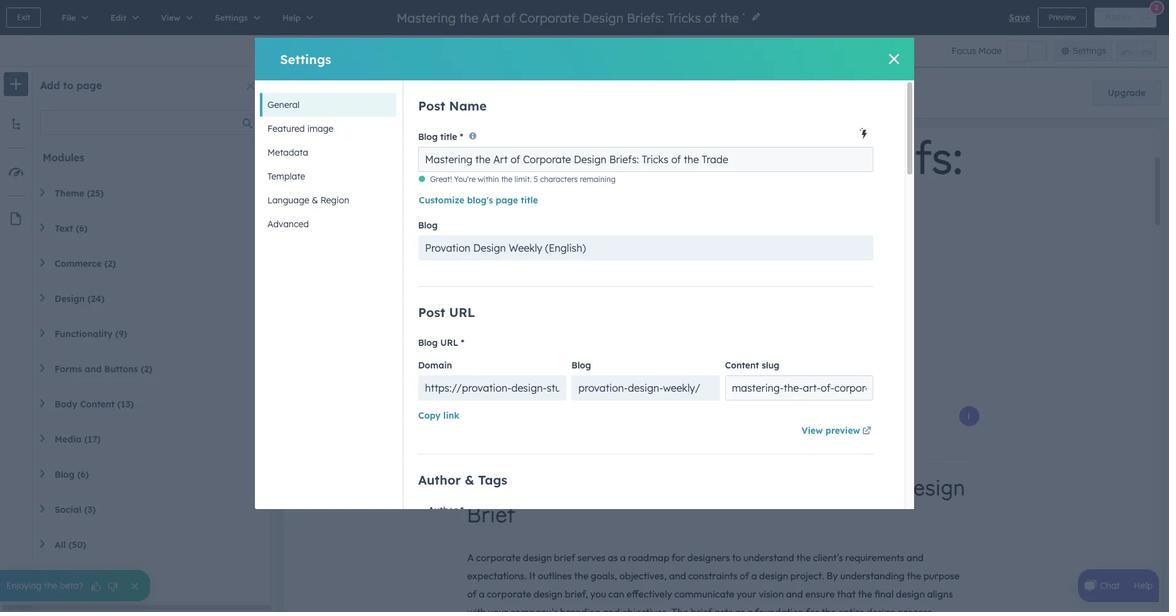 Task type: locate. For each thing, give the bounding box(es) containing it.
page for to
[[76, 79, 102, 92]]

0 horizontal spatial title
[[441, 132, 457, 143]]

0 vertical spatial post
[[418, 98, 446, 114]]

0 horizontal spatial page
[[76, 79, 102, 92]]

link opens in a new window image
[[863, 427, 872, 437]]

Blog text field
[[572, 376, 720, 401]]

2 vertical spatial the
[[44, 581, 57, 592]]

preview
[[1049, 13, 1077, 22]]

1 vertical spatial post
[[418, 305, 446, 321]]

group
[[1118, 40, 1157, 62]]

2
[[1155, 3, 1159, 12]]

author
[[418, 473, 461, 488], [429, 505, 458, 517]]

tags
[[479, 473, 508, 488]]

your
[[471, 87, 495, 99]]

focus mode element
[[1008, 41, 1048, 61]]

0 vertical spatial author
[[418, 473, 461, 488]]

author for author
[[429, 505, 458, 517]]

customize blog's page title
[[419, 195, 538, 206]]

0 vertical spatial the
[[351, 87, 367, 99]]

settings down "preview" button
[[1073, 45, 1107, 57]]

1 horizontal spatial page
[[496, 195, 519, 206]]

settings up remove
[[280, 51, 331, 67]]

settings inside button
[[1073, 45, 1107, 57]]

Search search field
[[40, 110, 263, 135]]

dialog containing settings
[[255, 38, 915, 613]]

enjoying
[[6, 581, 42, 592]]

5
[[534, 175, 538, 184]]

name
[[449, 98, 487, 114]]

url up the blog url
[[449, 305, 475, 321]]

1 vertical spatial title
[[521, 195, 538, 206]]

0 horizontal spatial &
[[312, 195, 318, 206]]

url
[[449, 305, 475, 321], [441, 338, 459, 349]]

1 horizontal spatial settings
[[1073, 45, 1107, 57]]

1 vertical spatial url
[[441, 338, 459, 349]]

general button
[[260, 93, 396, 117]]

&
[[312, 195, 318, 206], [465, 473, 475, 488]]

post up the blog url
[[418, 305, 446, 321]]

content slug
[[725, 360, 780, 372]]

language & region
[[268, 195, 349, 206]]

& left region
[[312, 195, 318, 206]]

upgrade
[[1109, 87, 1147, 99]]

settings
[[1073, 45, 1107, 57], [280, 51, 331, 67]]

chat
[[1101, 581, 1121, 592]]

remove the hubspot logo from your blog.
[[307, 87, 524, 99]]

characters
[[540, 175, 578, 184]]

page right to
[[76, 79, 102, 92]]

1 post from the top
[[418, 98, 446, 114]]

remove
[[307, 87, 348, 99]]

author left tags
[[418, 473, 461, 488]]

post for post url
[[418, 305, 446, 321]]

1 horizontal spatial &
[[465, 473, 475, 488]]

general
[[268, 99, 300, 111]]

save
[[1010, 12, 1031, 23]]

page for blog's
[[496, 195, 519, 206]]

author for author & tags
[[418, 473, 461, 488]]

title inside button
[[521, 195, 538, 206]]

& for language
[[312, 195, 318, 206]]

template button
[[260, 165, 396, 188]]

view preview link
[[802, 426, 874, 437]]

dialog
[[255, 38, 915, 613]]

the right remove
[[351, 87, 367, 99]]

page inside button
[[496, 195, 519, 206]]

domain
[[418, 360, 452, 372]]

& left tags
[[465, 473, 475, 488]]

None text field
[[418, 147, 874, 172]]

image
[[307, 123, 334, 134]]

the left beta? on the bottom of the page
[[44, 581, 57, 592]]

the left "limit."
[[501, 175, 513, 184]]

thumbsdown image
[[107, 582, 118, 593]]

2 horizontal spatial the
[[501, 175, 513, 184]]

1 horizontal spatial the
[[351, 87, 367, 99]]

& inside button
[[312, 195, 318, 206]]

author down author & tags
[[429, 505, 458, 517]]

title
[[441, 132, 457, 143], [521, 195, 538, 206]]

0 horizontal spatial settings
[[280, 51, 331, 67]]

2 post from the top
[[418, 305, 446, 321]]

the inside enjoying the beta? button
[[44, 581, 57, 592]]

1 vertical spatial author
[[429, 505, 458, 517]]

customize blog's page title button
[[418, 188, 539, 213]]

page
[[76, 79, 102, 92], [496, 195, 519, 206]]

preview button
[[1039, 8, 1087, 28]]

0 vertical spatial title
[[441, 132, 457, 143]]

copy link
[[418, 411, 460, 422]]

featured
[[268, 123, 305, 134]]

0 vertical spatial url
[[449, 305, 475, 321]]

unlock premium features with crm suite starter.
[[534, 87, 735, 98]]

exit link
[[6, 8, 41, 28]]

with
[[640, 87, 658, 98]]

title down "limit."
[[521, 195, 538, 206]]

advanced button
[[260, 212, 396, 236]]

post up blog title
[[418, 98, 446, 114]]

1 vertical spatial page
[[496, 195, 519, 206]]

settings inside dialog
[[280, 51, 331, 67]]

0 vertical spatial &
[[312, 195, 318, 206]]

0 vertical spatial page
[[76, 79, 102, 92]]

1 vertical spatial &
[[465, 473, 475, 488]]

None field
[[396, 9, 747, 26]]

starter.
[[705, 87, 735, 98]]

title down post name
[[441, 132, 457, 143]]

remaining
[[580, 175, 616, 184]]

1 horizontal spatial title
[[521, 195, 538, 206]]

url up domain at left bottom
[[441, 338, 459, 349]]

limit.
[[515, 175, 532, 184]]

the for hubspot
[[351, 87, 367, 99]]

blog
[[418, 132, 438, 143], [418, 220, 438, 231], [418, 338, 438, 349], [572, 360, 592, 372]]

focus mode
[[952, 45, 1003, 57]]

post
[[418, 98, 446, 114], [418, 305, 446, 321]]

the
[[351, 87, 367, 99], [501, 175, 513, 184], [44, 581, 57, 592]]

page down great! you're within the limit. 5 characters remaining
[[496, 195, 519, 206]]

you're
[[454, 175, 476, 184]]

0 horizontal spatial the
[[44, 581, 57, 592]]

metadata
[[268, 147, 308, 158]]

focus
[[952, 45, 977, 57]]



Task type: vqa. For each thing, say whether or not it's contained in the screenshot.
CRM
yes



Task type: describe. For each thing, give the bounding box(es) containing it.
thumbsup image
[[91, 582, 102, 593]]

close image
[[247, 82, 254, 90]]

slug
[[762, 360, 780, 372]]

blog's
[[467, 195, 493, 206]]

crm
[[660, 87, 680, 98]]

Domain text field
[[418, 376, 567, 401]]

beta?
[[60, 581, 83, 592]]

save button
[[1010, 10, 1031, 25]]

customize
[[419, 195, 465, 206]]

advanced
[[268, 219, 309, 230]]

great!
[[430, 175, 452, 184]]

link
[[444, 411, 460, 422]]

provation
[[425, 242, 471, 255]]

mode
[[979, 45, 1003, 57]]

link opens in a new window image
[[863, 427, 872, 437]]

publish button
[[1095, 8, 1142, 28]]

post for post name
[[418, 98, 446, 114]]

modules
[[43, 151, 84, 164]]

author & tags
[[418, 473, 508, 488]]

add
[[40, 79, 60, 92]]

1 vertical spatial the
[[501, 175, 513, 184]]

template
[[268, 171, 306, 182]]

premium
[[564, 87, 601, 98]]

exit
[[17, 13, 30, 22]]

(english)
[[546, 242, 586, 255]]

suite
[[682, 87, 703, 98]]

help
[[1135, 581, 1154, 592]]

& for author
[[465, 473, 475, 488]]

preview
[[826, 426, 861, 437]]

Content slug text field
[[725, 376, 874, 401]]

from
[[444, 87, 468, 99]]

featured image button
[[260, 117, 396, 141]]

publish group
[[1095, 8, 1157, 28]]

within
[[478, 175, 499, 184]]

add to page
[[40, 79, 102, 92]]

copy link button
[[418, 409, 460, 424]]

blog url
[[418, 338, 459, 349]]

design
[[474, 242, 506, 255]]

enjoying the beta? button
[[0, 571, 150, 602]]

copy
[[418, 411, 441, 422]]

metadata button
[[260, 141, 396, 165]]

featured image
[[268, 123, 334, 134]]

to
[[63, 79, 73, 92]]

view
[[802, 426, 823, 437]]

post name
[[418, 98, 487, 114]]

weekly
[[509, 242, 543, 255]]

unlock
[[534, 87, 562, 98]]

provation design weekly (english) button
[[418, 236, 874, 261]]

logo
[[418, 87, 441, 99]]

the for beta?
[[44, 581, 57, 592]]

enjoying the beta?
[[6, 581, 83, 592]]

close image
[[890, 54, 900, 64]]

content
[[725, 360, 760, 372]]

region
[[321, 195, 349, 206]]

url for post url
[[449, 305, 475, 321]]

great! you're within the limit. 5 characters remaining
[[430, 175, 616, 184]]

upgrade link
[[1093, 80, 1162, 106]]

provation design weekly (english)
[[425, 242, 586, 255]]

publish
[[1106, 13, 1131, 22]]

features
[[604, 87, 638, 98]]

settings button
[[1055, 40, 1113, 62]]

hubspot
[[370, 87, 415, 99]]

view preview
[[802, 426, 861, 437]]

language & region button
[[260, 188, 396, 212]]

language
[[268, 195, 310, 206]]

blog title
[[418, 132, 457, 143]]

url for blog url
[[441, 338, 459, 349]]

blog.
[[498, 87, 524, 99]]

post url
[[418, 305, 475, 321]]



